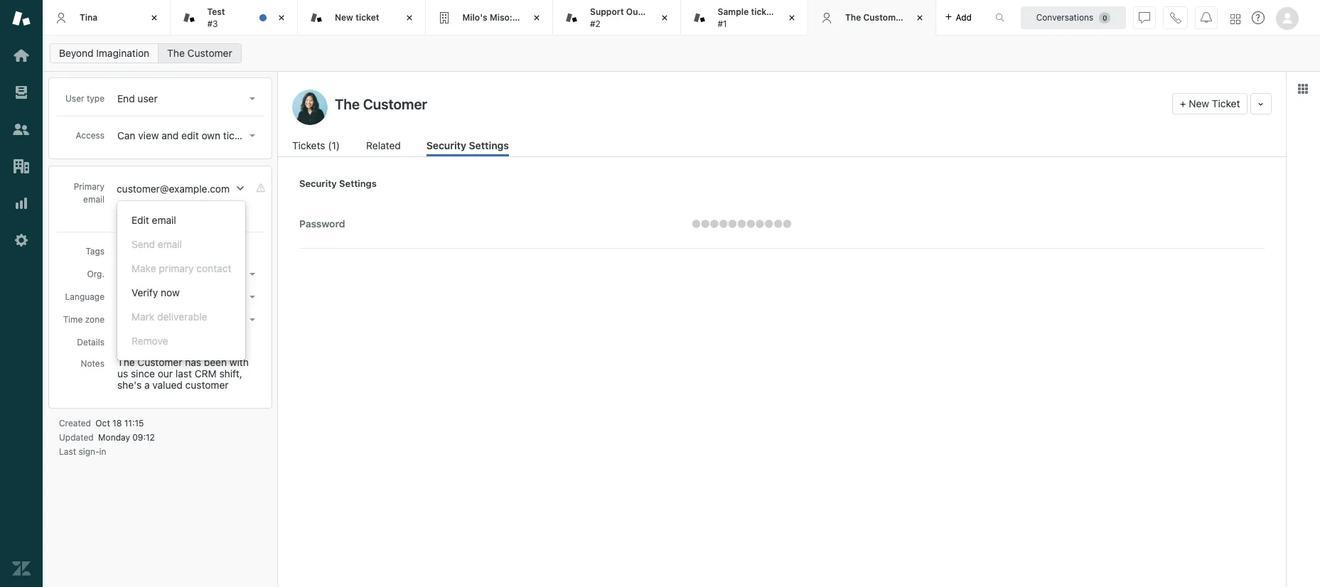Task type: describe. For each thing, give the bounding box(es) containing it.
details
[[77, 337, 105, 348]]

test #3
[[207, 6, 225, 29]]

arrow down image for (united
[[250, 296, 255, 299]]

tabs tab list
[[43, 0, 980, 36]]

support
[[590, 6, 624, 17]]

in
[[99, 447, 106, 457]]

conversations
[[1036, 12, 1094, 22]]

tab containing test
[[170, 0, 298, 36]]

#1
[[718, 18, 727, 29]]

edit
[[181, 129, 199, 141]]

email for primary email
[[83, 194, 105, 205]]

4 close image from the left
[[530, 11, 544, 25]]

mark
[[132, 311, 154, 323]]

0 horizontal spatial security settings
[[299, 178, 377, 189]]

primary email
[[74, 181, 105, 205]]

add button
[[936, 0, 980, 35]]

shift,
[[219, 368, 242, 380]]

button displays agent's chat status as invisible. image
[[1139, 12, 1150, 23]]

created
[[59, 418, 91, 429]]

verify
[[132, 287, 158, 299]]

time
[[63, 314, 83, 325]]

email for send email
[[158, 238, 182, 250]]

support outreach #2
[[590, 6, 665, 29]]

created oct 18 11:15 updated monday 09:12 last sign-in
[[59, 418, 155, 457]]

primary
[[74, 181, 105, 192]]

been
[[204, 356, 227, 368]]

time zone
[[63, 314, 105, 325]]

#2
[[590, 18, 601, 29]]

close image for #1 tab
[[785, 11, 799, 25]]

arrow down image for view
[[250, 134, 255, 137]]

new ticket
[[335, 12, 379, 23]]

updated
[[59, 432, 94, 443]]

related link
[[366, 138, 403, 156]]

send
[[132, 238, 155, 250]]

conversations button
[[1021, 6, 1126, 29]]

can
[[117, 129, 135, 141]]

beyond inside button
[[117, 268, 152, 280]]

user
[[65, 93, 84, 104]]

tina tab
[[43, 0, 170, 36]]

organizations image
[[12, 157, 31, 176]]

beyond imagination button
[[113, 264, 261, 284]]

org.
[[87, 269, 105, 279]]

related
[[366, 139, 401, 151]]

notes
[[81, 358, 105, 369]]

beyond imagination inside secondary element
[[59, 47, 149, 59]]

18
[[112, 418, 122, 429]]

last
[[176, 368, 192, 380]]

zone
[[85, 314, 105, 325]]

ticket
[[1212, 97, 1240, 109]]

tickets (1) link
[[292, 138, 342, 156]]

end user button
[[113, 89, 261, 109]]

tickets (1)
[[292, 139, 340, 151]]

close image for new ticket tab
[[402, 11, 416, 25]]

the customer tab
[[808, 0, 936, 36]]

edit
[[132, 214, 149, 226]]

new ticket tab
[[298, 0, 426, 36]]

arrow down image for user
[[250, 97, 255, 100]]

+ add contact
[[117, 209, 180, 221]]

since
[[131, 368, 155, 380]]

get help image
[[1252, 11, 1265, 24]]

- field
[[114, 242, 261, 258]]

english
[[117, 291, 150, 303]]

view
[[138, 129, 159, 141]]

+ for + add contact
[[117, 209, 123, 221]]

zendesk support image
[[12, 9, 31, 28]]

valued
[[152, 379, 183, 391]]

+ new ticket button
[[1172, 93, 1248, 114]]

the customer link
[[158, 43, 241, 63]]

notifications image
[[1201, 12, 1212, 23]]

can view and edit own tickets only button
[[113, 126, 275, 146]]

0 vertical spatial security
[[426, 139, 466, 151]]

arrow down image for imagination
[[250, 273, 255, 276]]

us
[[117, 368, 128, 380]]

the inside tab
[[845, 12, 861, 23]]

the inside 'link'
[[167, 47, 185, 59]]

11:15
[[124, 418, 144, 429]]

the customer inside tab
[[845, 12, 904, 23]]

english (united states) button
[[113, 287, 261, 307]]

make primary contact
[[132, 262, 231, 274]]

test
[[207, 6, 225, 17]]

tina
[[80, 12, 98, 23]]

english (united states)
[[117, 291, 223, 303]]

oct
[[96, 418, 110, 429]]

last
[[59, 447, 76, 457]]



Task type: vqa. For each thing, say whether or not it's contained in the screenshot.
'Ticket' related to Ticket
no



Task type: locate. For each thing, give the bounding box(es) containing it.
close image inside #1 tab
[[785, 11, 799, 25]]

a
[[144, 379, 150, 391]]

0 horizontal spatial contact
[[146, 209, 180, 221]]

2 vertical spatial customer
[[138, 356, 182, 368]]

crm
[[195, 368, 217, 380]]

password
[[299, 218, 345, 230]]

user type
[[65, 93, 105, 104]]

add inside dropdown button
[[956, 12, 972, 22]]

1 horizontal spatial add
[[956, 12, 972, 22]]

2 horizontal spatial customer
[[863, 12, 904, 23]]

1 horizontal spatial beyond
[[117, 268, 152, 280]]

main element
[[0, 0, 43, 587]]

remove
[[132, 335, 168, 347]]

2 horizontal spatial the
[[845, 12, 861, 23]]

1 horizontal spatial new
[[1189, 97, 1210, 109]]

2 close image from the left
[[913, 11, 927, 25]]

security settings
[[426, 139, 509, 151], [299, 178, 377, 189]]

beyond down tina at the top left of the page
[[59, 47, 94, 59]]

3 close image from the left
[[402, 11, 416, 25]]

email
[[83, 194, 105, 205], [152, 214, 176, 226], [158, 238, 182, 250]]

close image up secondary element
[[657, 11, 672, 25]]

close image inside tina tab
[[147, 11, 161, 25]]

close image for tab containing support outreach
[[657, 11, 672, 25]]

beyond imagination
[[59, 47, 149, 59], [117, 268, 208, 280]]

verify now
[[132, 287, 180, 299]]

+ new ticket
[[1180, 97, 1240, 109]]

end
[[117, 92, 135, 105]]

tickets
[[223, 129, 254, 141]]

1 horizontal spatial imagination
[[155, 268, 208, 280]]

security right related link on the left of the page
[[426, 139, 466, 151]]

0 vertical spatial beyond
[[59, 47, 94, 59]]

0 horizontal spatial security
[[299, 178, 337, 189]]

#1 tab
[[681, 0, 808, 36]]

(1)
[[328, 139, 340, 151]]

close image left the add dropdown button
[[913, 11, 927, 25]]

1 vertical spatial security settings
[[299, 178, 377, 189]]

2 vertical spatial email
[[158, 238, 182, 250]]

1 vertical spatial settings
[[339, 178, 377, 189]]

2 vertical spatial the
[[117, 356, 135, 368]]

2 tab from the left
[[426, 0, 553, 36]]

arrow down image inside beyond imagination button
[[250, 273, 255, 276]]

+ left ticket
[[1180, 97, 1186, 109]]

close image inside new ticket tab
[[402, 11, 416, 25]]

1 vertical spatial new
[[1189, 97, 1210, 109]]

our
[[158, 368, 173, 380]]

new
[[335, 12, 353, 23], [1189, 97, 1210, 109]]

close image inside the customer tab
[[913, 11, 927, 25]]

0 vertical spatial +
[[1180, 97, 1186, 109]]

edit email
[[132, 214, 176, 226]]

email up primary on the top left
[[158, 238, 182, 250]]

1 horizontal spatial settings
[[469, 139, 509, 151]]

1 vertical spatial beyond imagination
[[117, 268, 208, 280]]

None text field
[[331, 93, 1167, 114]]

1 horizontal spatial close image
[[913, 11, 927, 25]]

close image right #1
[[785, 11, 799, 25]]

the customer inside 'link'
[[167, 47, 232, 59]]

security settings link
[[426, 138, 509, 156]]

email right edit at the top of page
[[152, 214, 176, 226]]

imagination up now at the left of the page
[[155, 268, 208, 280]]

sign-
[[78, 447, 99, 457]]

0 vertical spatial new
[[335, 12, 353, 23]]

contact up the states) at left
[[197, 262, 231, 274]]

reporting image
[[12, 194, 31, 213]]

own
[[202, 129, 220, 141]]

mark deliverable
[[132, 311, 207, 323]]

5 arrow down image from the top
[[250, 319, 255, 321]]

close image for the customer tab
[[913, 11, 927, 25]]

0 horizontal spatial new
[[335, 12, 353, 23]]

security down tickets (1) link
[[299, 178, 337, 189]]

type
[[87, 93, 105, 104]]

●●●●●●●●●●●
[[692, 218, 792, 230]]

0 horizontal spatial +
[[117, 209, 123, 221]]

0 horizontal spatial close image
[[657, 11, 672, 25]]

0 vertical spatial security settings
[[426, 139, 509, 151]]

0 horizontal spatial the
[[117, 356, 135, 368]]

settings
[[469, 139, 509, 151], [339, 178, 377, 189]]

2 arrow down image from the top
[[250, 134, 255, 137]]

user
[[138, 92, 158, 105]]

and
[[162, 129, 179, 141]]

1 vertical spatial contact
[[197, 262, 231, 274]]

0 horizontal spatial customer
[[138, 356, 182, 368]]

0 vertical spatial contact
[[146, 209, 180, 221]]

0 vertical spatial settings
[[469, 139, 509, 151]]

0 horizontal spatial the customer
[[167, 47, 232, 59]]

+
[[1180, 97, 1186, 109], [117, 209, 123, 221]]

+ left edit at the top of page
[[117, 209, 123, 221]]

5 close image from the left
[[785, 11, 799, 25]]

beyond imagination up verify now
[[117, 268, 208, 280]]

3 tab from the left
[[553, 0, 681, 36]]

09:12
[[132, 432, 155, 443]]

customer
[[863, 12, 904, 23], [187, 47, 232, 59], [138, 356, 182, 368]]

1 vertical spatial email
[[152, 214, 176, 226]]

secondary element
[[43, 39, 1320, 68]]

now
[[161, 287, 180, 299]]

1 vertical spatial imagination
[[155, 268, 208, 280]]

+ inside button
[[1180, 97, 1186, 109]]

1 vertical spatial customer
[[187, 47, 232, 59]]

contact for make primary contact
[[197, 262, 231, 274]]

close image
[[147, 11, 161, 25], [274, 11, 289, 25], [402, 11, 416, 25], [530, 11, 544, 25], [785, 11, 799, 25]]

make
[[132, 262, 156, 274]]

tags
[[86, 246, 105, 257]]

ticket
[[356, 12, 379, 23]]

0 vertical spatial the customer
[[845, 12, 904, 23]]

customer inside the customer has been with us since our last crm shift, she's a valued customer
[[138, 356, 182, 368]]

send email
[[132, 238, 182, 250]]

0 vertical spatial beyond imagination
[[59, 47, 149, 59]]

new inside button
[[1189, 97, 1210, 109]]

3 arrow down image from the top
[[250, 273, 255, 276]]

close image left #2
[[530, 11, 544, 25]]

1 arrow down image from the top
[[250, 97, 255, 100]]

0 vertical spatial email
[[83, 194, 105, 205]]

the customer has been with us since our last crm shift, she's a valued customer
[[117, 356, 251, 391]]

1 tab from the left
[[170, 0, 298, 36]]

imagination down tina tab
[[96, 47, 149, 59]]

close image up the customer 'link'
[[147, 11, 161, 25]]

zendesk image
[[12, 560, 31, 578]]

1 vertical spatial the
[[167, 47, 185, 59]]

new inside tab
[[335, 12, 353, 23]]

0 horizontal spatial beyond
[[59, 47, 94, 59]]

customer inside tab
[[863, 12, 904, 23]]

with
[[230, 356, 249, 368]]

monday
[[98, 432, 130, 443]]

imagination inside secondary element
[[96, 47, 149, 59]]

beyond up "verify"
[[117, 268, 152, 280]]

1 vertical spatial the customer
[[167, 47, 232, 59]]

contact down customer@example.com on the left
[[146, 209, 180, 221]]

arrow down image
[[250, 97, 255, 100], [250, 134, 255, 137], [250, 273, 255, 276], [250, 296, 255, 299], [250, 319, 255, 321]]

get started image
[[12, 46, 31, 65]]

+ for + new ticket
[[1180, 97, 1186, 109]]

1 close image from the left
[[147, 11, 161, 25]]

(united
[[153, 291, 187, 303]]

customer
[[185, 379, 229, 391]]

customer@example.com
[[117, 183, 230, 195]]

beyond imagination link
[[50, 43, 159, 63]]

beyond imagination inside button
[[117, 268, 208, 280]]

0 horizontal spatial settings
[[339, 178, 377, 189]]

only
[[256, 129, 275, 141]]

0 horizontal spatial imagination
[[96, 47, 149, 59]]

1 horizontal spatial security
[[426, 139, 466, 151]]

1 close image from the left
[[657, 11, 672, 25]]

close image inside tab
[[657, 11, 672, 25]]

1 horizontal spatial +
[[1180, 97, 1186, 109]]

-
[[117, 314, 122, 326]]

imagination inside button
[[155, 268, 208, 280]]

1 horizontal spatial the
[[167, 47, 185, 59]]

1 vertical spatial beyond
[[117, 268, 152, 280]]

tickets
[[292, 139, 325, 151]]

beyond inside secondary element
[[59, 47, 94, 59]]

language
[[65, 292, 105, 302]]

#3
[[207, 18, 218, 29]]

primary
[[159, 262, 194, 274]]

email for edit email
[[152, 214, 176, 226]]

close image
[[657, 11, 672, 25], [913, 11, 927, 25]]

1 horizontal spatial contact
[[197, 262, 231, 274]]

arrow down image inside - 'button'
[[250, 319, 255, 321]]

contact for + add contact
[[146, 209, 180, 221]]

beyond imagination down tina tab
[[59, 47, 149, 59]]

arrow down image inside end user button
[[250, 97, 255, 100]]

the inside the customer has been with us since our last crm shift, she's a valued customer
[[117, 356, 135, 368]]

customers image
[[12, 120, 31, 139]]

outreach
[[626, 6, 665, 17]]

tab
[[170, 0, 298, 36], [426, 0, 553, 36], [553, 0, 681, 36]]

1 vertical spatial add
[[125, 209, 143, 221]]

zendesk products image
[[1231, 14, 1241, 24]]

0 vertical spatial add
[[956, 12, 972, 22]]

deliverable
[[157, 311, 207, 323]]

1 horizontal spatial security settings
[[426, 139, 509, 151]]

email down primary at left top
[[83, 194, 105, 205]]

states)
[[190, 291, 223, 303]]

close image right test #3
[[274, 11, 289, 25]]

arrow down image inside the can view and edit own tickets only button
[[250, 134, 255, 137]]

the customer
[[845, 12, 904, 23], [167, 47, 232, 59]]

end user
[[117, 92, 158, 105]]

1 horizontal spatial customer
[[187, 47, 232, 59]]

0 vertical spatial customer
[[863, 12, 904, 23]]

customer inside 'link'
[[187, 47, 232, 59]]

1 vertical spatial +
[[117, 209, 123, 221]]

close image for tina tab
[[147, 11, 161, 25]]

0 vertical spatial the
[[845, 12, 861, 23]]

close image right ticket
[[402, 11, 416, 25]]

views image
[[12, 83, 31, 102]]

1 horizontal spatial the customer
[[845, 12, 904, 23]]

4 arrow down image from the top
[[250, 296, 255, 299]]

email inside primary email
[[83, 194, 105, 205]]

access
[[76, 130, 105, 141]]

1 vertical spatial security
[[299, 178, 337, 189]]

0 vertical spatial imagination
[[96, 47, 149, 59]]

0 horizontal spatial add
[[125, 209, 143, 221]]

arrow down image inside english (united states) button
[[250, 296, 255, 299]]

admin image
[[12, 231, 31, 250]]

2 close image from the left
[[274, 11, 289, 25]]

tab containing support outreach
[[553, 0, 681, 36]]

has
[[185, 356, 201, 368]]

security
[[426, 139, 466, 151], [299, 178, 337, 189]]

she's
[[117, 379, 142, 391]]

- button
[[113, 310, 261, 330]]

apps image
[[1298, 83, 1309, 95]]



